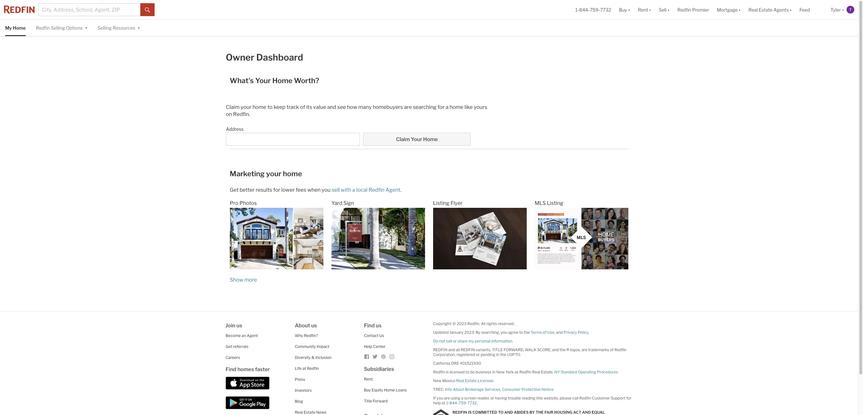 Task type: vqa. For each thing, say whether or not it's contained in the screenshot.
Call LINK
no



Task type: locate. For each thing, give the bounding box(es) containing it.
, left privacy
[[555, 331, 555, 336]]

subsidiaries
[[364, 367, 394, 373]]

1 horizontal spatial us
[[311, 323, 317, 329]]

0 horizontal spatial your
[[255, 77, 271, 85]]

7732 left buy
[[600, 7, 611, 12]]

title forward
[[364, 400, 388, 404]]

about up the using
[[453, 388, 464, 393]]

1 listing from the left
[[433, 201, 450, 207]]

0 vertical spatial estate
[[759, 7, 773, 12]]

are left searching
[[404, 104, 412, 110]]

read
[[492, 416, 503, 416]]

owner
[[226, 52, 254, 63]]

get for get better results for lower fees when you sell with a local redfin agent .
[[230, 187, 239, 193]]

updated january 2023: by searching, you agree to the terms of use , and privacy policy .
[[433, 331, 589, 336]]

your up results
[[266, 170, 282, 178]]

0 horizontal spatial about
[[295, 323, 310, 329]]

york
[[506, 370, 514, 375]]

0 vertical spatial you
[[322, 187, 331, 193]]

redfin inside if you are using a screen reader, or having trouble reading this website, please call redfin customer support for help at
[[579, 397, 591, 401]]

you right when
[[322, 187, 331, 193]]

my
[[469, 339, 474, 344]]

listing left flyer
[[433, 201, 450, 207]]

1 horizontal spatial to
[[466, 370, 469, 375]]

tyler ▾
[[831, 7, 844, 12]]

sell with a local redfin agent link
[[332, 187, 401, 193]]

for left lower
[[273, 187, 280, 193]]

2 selling from the left
[[98, 25, 112, 31]]

1- for 1-844-759-7732
[[576, 7, 579, 12]]

sell
[[332, 187, 340, 193], [446, 339, 452, 344]]

redfin down 1-844-759-7732 .
[[453, 411, 467, 416]]

claim your home to keep track of its value and see how many homebuyers are searching for a home like yours on redfin.
[[226, 104, 487, 118]]

get
[[230, 187, 239, 193], [226, 345, 232, 350]]

press
[[295, 378, 305, 383]]

0 horizontal spatial at
[[303, 367, 306, 372]]

1 vertical spatial of
[[543, 331, 547, 336]]

2 horizontal spatial are
[[582, 348, 588, 353]]

759- up opportunity
[[459, 401, 468, 406]]

0 vertical spatial of
[[300, 104, 305, 110]]

1 horizontal spatial listing
[[547, 201, 563, 207]]

rent ▾
[[638, 7, 651, 12]]

get for get referrals
[[226, 345, 232, 350]]

a right the using
[[461, 397, 463, 401]]

share
[[458, 339, 468, 344]]

rights
[[487, 322, 497, 327]]

1 vertical spatial estate
[[465, 379, 477, 384]]

▾ right options
[[85, 25, 87, 30]]

home up lower
[[283, 170, 302, 178]]

for right support
[[627, 397, 632, 401]]

business
[[476, 370, 492, 375]]

corporation,
[[433, 353, 456, 358]]

us right join
[[237, 323, 242, 329]]

equal housing opportunity image
[[433, 410, 449, 416]]

show
[[230, 277, 243, 284]]

0 horizontal spatial 844-
[[450, 401, 459, 406]]

are inside claim your home to keep track of its value and see how many homebuyers are searching for a home like yours on redfin.
[[404, 104, 412, 110]]

2 horizontal spatial for
[[627, 397, 632, 401]]

us up 'us'
[[376, 323, 382, 329]]

flyer
[[451, 201, 463, 207]]

estate down do
[[465, 379, 477, 384]]

and right "score,"
[[552, 348, 559, 353]]

redfin is licensed to do business in new york as redfin real estate. ny standard operating procedures
[[433, 370, 618, 375]]

to left do
[[466, 370, 469, 375]]

redfin left the "premier"
[[678, 7, 691, 12]]

1 vertical spatial in
[[492, 370, 496, 375]]

your up address
[[241, 104, 252, 110]]

about up why
[[295, 323, 310, 329]]

redfin. right on
[[233, 111, 250, 118]]

for inside claim your home to keep track of its value and see how many homebuyers are searching for a home like yours on redfin.
[[438, 104, 445, 110]]

0 horizontal spatial 759-
[[459, 401, 468, 406]]

estate for news
[[304, 411, 315, 416]]

1 horizontal spatial claim
[[396, 137, 410, 143]]

2 horizontal spatial of
[[610, 348, 614, 353]]

0 horizontal spatial or
[[453, 339, 457, 344]]

using
[[451, 397, 461, 401]]

do not sell or share my personal information .
[[433, 339, 513, 344]]

services
[[485, 388, 500, 393]]

0 horizontal spatial find
[[226, 367, 236, 373]]

pro
[[230, 201, 238, 207]]

1 horizontal spatial estate
[[465, 379, 477, 384]]

selling left the resources at the left top of the page
[[98, 25, 112, 31]]

1 vertical spatial sell
[[446, 339, 452, 344]]

bay equity home loans button
[[364, 389, 407, 393]]

find homes faster
[[226, 367, 270, 373]]

7732
[[600, 7, 611, 12], [468, 401, 477, 406]]

759- left buy
[[590, 7, 600, 12]]

home
[[253, 104, 266, 110], [450, 104, 464, 110], [283, 170, 302, 178]]

▾ inside redfin selling options ▾
[[85, 25, 87, 30]]

home left keep
[[253, 104, 266, 110]]

a left the like
[[446, 104, 449, 110]]

to right agree
[[519, 331, 523, 336]]

0 horizontal spatial 1-844-759-7732 link
[[446, 401, 477, 406]]

1 horizontal spatial redfin.
[[468, 322, 480, 327]]

personal
[[475, 339, 491, 344]]

1 vertical spatial find
[[226, 367, 236, 373]]

and inside claim your home to keep track of its value and see how many homebuyers are searching for a home like yours on redfin.
[[327, 104, 336, 110]]

0 horizontal spatial are
[[404, 104, 412, 110]]

▾ right the resources at the left top of the page
[[138, 25, 140, 30]]

selling resources link
[[98, 20, 135, 36]]

0 horizontal spatial to
[[268, 104, 273, 110]]

▾ right agents
[[790, 7, 792, 12]]

▾ right rent
[[649, 7, 651, 12]]

redfin pinterest image
[[381, 355, 386, 360]]

a right with
[[352, 187, 355, 193]]

estate inside dropdown button
[[759, 7, 773, 12]]

feed
[[800, 7, 810, 12]]

7732 for 1-844-759-7732 .
[[468, 401, 477, 406]]

yard sign
[[332, 201, 354, 207]]

0 vertical spatial or
[[453, 339, 457, 344]]

▾ right "sell"
[[668, 7, 670, 12]]

for inside if you are using a screen reader, or having trouble reading this website, please call redfin customer support for help at
[[627, 397, 632, 401]]

us for about us
[[311, 323, 317, 329]]

or inside if you are using a screen reader, or having trouble reading this website, please call redfin customer support for help at
[[491, 397, 494, 401]]

0 vertical spatial 1-844-759-7732 link
[[576, 7, 611, 12]]

0 vertical spatial are
[[404, 104, 412, 110]]

redfin twitter image
[[372, 355, 378, 360]]

2 vertical spatial you
[[437, 397, 443, 401]]

help center button
[[364, 345, 386, 350]]

0 horizontal spatial for
[[273, 187, 280, 193]]

redfin right my home
[[36, 25, 50, 31]]

0 horizontal spatial of
[[300, 104, 305, 110]]

us up redfin?
[[311, 323, 317, 329]]

, up having
[[500, 388, 501, 393]]

us for find us
[[376, 323, 382, 329]]

equity
[[372, 389, 383, 393]]

your inside claim your home button
[[411, 137, 422, 143]]

1 vertical spatial your
[[411, 137, 422, 143]]

find down careers
[[226, 367, 236, 373]]

do
[[433, 339, 438, 344]]

1 horizontal spatial in
[[496, 353, 500, 358]]

estate left news
[[304, 411, 315, 416]]

its
[[306, 104, 312, 110]]

1 horizontal spatial ,
[[555, 331, 555, 336]]

1 horizontal spatial 7732
[[600, 7, 611, 12]]

new up trec: at right
[[433, 379, 442, 384]]

0 vertical spatial 1-
[[576, 7, 579, 12]]

▾ right buy
[[628, 7, 630, 12]]

0 vertical spatial claim
[[226, 104, 240, 110]]

user photo image
[[847, 6, 855, 14]]

find us
[[364, 323, 382, 329]]

free professional listing photos image
[[230, 208, 324, 270]]

why
[[295, 334, 303, 339]]

▾
[[628, 7, 630, 12], [649, 7, 651, 12], [668, 7, 670, 12], [739, 7, 741, 12], [790, 7, 792, 12], [842, 7, 844, 12], [85, 25, 87, 30], [138, 25, 140, 30]]

estate.
[[541, 370, 554, 375]]

in right pending
[[496, 353, 500, 358]]

sell right not at the bottom of page
[[446, 339, 452, 344]]

many
[[358, 104, 372, 110]]

1 vertical spatial ,
[[500, 388, 501, 393]]

2 vertical spatial or
[[491, 397, 494, 401]]

sell left with
[[332, 187, 340, 193]]

1 us from the left
[[237, 323, 242, 329]]

real right mortgage ▾ dropdown button
[[749, 7, 758, 12]]

0 vertical spatial new
[[497, 370, 505, 375]]

2 and from the left
[[582, 411, 591, 416]]

0 vertical spatial for
[[438, 104, 445, 110]]

act.
[[482, 416, 491, 416]]

or left pending
[[476, 353, 480, 358]]

if you are using a screen reader, or having trouble reading this website, please call redfin customer support for help at
[[433, 397, 632, 406]]

of right trademarks
[[610, 348, 614, 353]]

at right life
[[303, 367, 306, 372]]

1 horizontal spatial 1-844-759-7732 link
[[576, 7, 611, 12]]

0 vertical spatial in
[[496, 353, 500, 358]]

your for claim
[[241, 104, 252, 110]]

▾ right the mortgage
[[739, 7, 741, 12]]

of left its
[[300, 104, 305, 110]]

of left the use
[[543, 331, 547, 336]]

reader,
[[477, 397, 490, 401]]

a
[[446, 104, 449, 110], [352, 187, 355, 193], [461, 397, 463, 401]]

how
[[347, 104, 357, 110]]

0 horizontal spatial new
[[433, 379, 442, 384]]

agree
[[508, 331, 519, 336]]

press button
[[295, 378, 305, 383]]

forward
[[373, 400, 388, 404]]

2 vertical spatial of
[[610, 348, 614, 353]]

7732 up "is"
[[468, 401, 477, 406]]

and
[[327, 104, 336, 110], [556, 331, 563, 336], [448, 348, 455, 353], [552, 348, 559, 353]]

0 vertical spatial 759-
[[590, 7, 600, 12]]

the left terms
[[524, 331, 530, 336]]

info
[[445, 388, 452, 393]]

1 horizontal spatial a
[[446, 104, 449, 110]]

2 listing from the left
[[547, 201, 563, 207]]

homes
[[238, 367, 254, 373]]

redfin right call
[[579, 397, 591, 401]]

or down services
[[491, 397, 494, 401]]

diversity
[[295, 356, 311, 361]]

and right to
[[504, 411, 513, 416]]

licenses
[[478, 379, 494, 384]]

or left share
[[453, 339, 457, 344]]

protection
[[522, 388, 541, 393]]

claim inside button
[[396, 137, 410, 143]]

redfin inside redfin is committed to and abides by the fair housing act and equal opportunity act. read redfin's
[[453, 411, 467, 416]]

1-844-759-7732 link left buy
[[576, 7, 611, 12]]

0 vertical spatial ,
[[555, 331, 555, 336]]

home for claim your home
[[423, 137, 438, 143]]

0 horizontal spatial your
[[241, 104, 252, 110]]

1 vertical spatial redfin.
[[468, 322, 480, 327]]

real estate agents ▾ button
[[745, 0, 796, 19]]

you inside if you are using a screen reader, or having trouble reading this website, please call redfin customer support for help at
[[437, 397, 443, 401]]

1 horizontal spatial 1-
[[576, 7, 579, 12]]

show more link
[[230, 277, 257, 284]]

2 vertical spatial for
[[627, 397, 632, 401]]

1 and from the left
[[504, 411, 513, 416]]

you
[[322, 187, 331, 193], [501, 331, 507, 336], [437, 397, 443, 401]]

759- for 1-844-759-7732 .
[[459, 401, 468, 406]]

get left better
[[230, 187, 239, 193]]

to left keep
[[268, 104, 273, 110]]

home for what's your home worth?
[[272, 77, 293, 85]]

or
[[453, 339, 457, 344], [476, 353, 480, 358], [491, 397, 494, 401]]

you right if
[[437, 397, 443, 401]]

your
[[241, 104, 252, 110], [266, 170, 282, 178]]

0 horizontal spatial estate
[[304, 411, 315, 416]]

759-
[[590, 7, 600, 12], [459, 401, 468, 406]]

1 horizontal spatial selling
[[98, 25, 112, 31]]

0 horizontal spatial ,
[[500, 388, 501, 393]]

estate left agents
[[759, 7, 773, 12]]

1 vertical spatial get
[[226, 345, 232, 350]]

to inside claim your home to keep track of its value and see how many homebuyers are searching for a home like yours on redfin.
[[268, 104, 273, 110]]

and left see
[[327, 104, 336, 110]]

3 us from the left
[[376, 323, 382, 329]]

0 vertical spatial your
[[255, 77, 271, 85]]

are right the logos, on the right bottom
[[582, 348, 588, 353]]

2 horizontal spatial us
[[376, 323, 382, 329]]

you up information
[[501, 331, 507, 336]]

2 vertical spatial to
[[466, 370, 469, 375]]

2 horizontal spatial to
[[519, 331, 523, 336]]

dashboard
[[256, 52, 303, 63]]

0 horizontal spatial us
[[237, 323, 242, 329]]

1-844-759-7732 link up "is"
[[446, 401, 477, 406]]

home left the like
[[450, 104, 464, 110]]

at right help
[[442, 401, 445, 406]]

your inside claim your home to keep track of its value and see how many homebuyers are searching for a home like yours on redfin.
[[241, 104, 252, 110]]

selling left options
[[51, 25, 65, 31]]

claim inside claim your home to keep track of its value and see how many homebuyers are searching for a home like yours on redfin.
[[226, 104, 240, 110]]

listing right mls
[[547, 201, 563, 207]]

2 horizontal spatial estate
[[759, 7, 773, 12]]

the left uspto.
[[500, 353, 506, 358]]

redfin right trademarks
[[615, 348, 627, 353]]

1 horizontal spatial are
[[444, 397, 450, 401]]

home inside button
[[423, 137, 438, 143]]

claim for claim your home to keep track of its value and see how many homebuyers are searching for a home like yours on redfin.
[[226, 104, 240, 110]]

None search field
[[226, 133, 360, 146]]

resources
[[113, 25, 135, 31]]

the left r
[[560, 348, 566, 353]]

community impact
[[295, 345, 329, 350]]

0 horizontal spatial selling
[[51, 25, 65, 31]]

walk
[[525, 348, 537, 353]]

2 us from the left
[[311, 323, 317, 329]]

more
[[244, 277, 257, 284]]

0 horizontal spatial listing
[[433, 201, 450, 207]]

1 horizontal spatial home
[[283, 170, 302, 178]]

real estate agents ▾
[[749, 7, 792, 12]]

new left the york
[[497, 370, 505, 375]]

owner dashboard
[[226, 52, 303, 63]]

california
[[433, 362, 450, 367]]

uspto.
[[507, 353, 521, 358]]

0 vertical spatial get
[[230, 187, 239, 193]]

for right searching
[[438, 104, 445, 110]]

listing
[[433, 201, 450, 207], [547, 201, 563, 207]]

buy ▾ button
[[615, 0, 634, 19]]

redfin facebook image
[[364, 355, 369, 360]]

0 horizontal spatial 1-
[[446, 401, 450, 406]]

of inside claim your home to keep track of its value and see how many homebuyers are searching for a home like yours on redfin.
[[300, 104, 305, 110]]

policy
[[578, 331, 589, 336]]

1 vertical spatial 759-
[[459, 401, 468, 406]]

1 horizontal spatial at
[[442, 401, 445, 406]]

are left the using
[[444, 397, 450, 401]]

contact
[[364, 334, 379, 339]]

redfin. left all
[[468, 322, 480, 327]]

1 horizontal spatial the
[[524, 331, 530, 336]]

redfin down not at the bottom of page
[[433, 348, 448, 353]]

▾ inside rent ▾ dropdown button
[[649, 7, 651, 12]]

1 horizontal spatial and
[[582, 411, 591, 416]]

and right the use
[[556, 331, 563, 336]]

redfin inside redfin selling options ▾
[[36, 25, 50, 31]]

2 vertical spatial a
[[461, 397, 463, 401]]

in right business
[[492, 370, 496, 375]]

0 vertical spatial redfin.
[[233, 111, 250, 118]]

get up careers
[[226, 345, 232, 350]]

1 horizontal spatial 844-
[[579, 7, 590, 12]]

2 horizontal spatial or
[[491, 397, 494, 401]]

1 selling from the left
[[51, 25, 65, 31]]

0 horizontal spatial home
[[253, 104, 266, 110]]

0 horizontal spatial redfin.
[[233, 111, 250, 118]]

professional listing flyer image
[[433, 208, 527, 270]]

at inside if you are using a screen reader, or having trouble reading this website, please call redfin customer support for help at
[[442, 401, 445, 406]]

and right act
[[582, 411, 591, 416]]

1 vertical spatial claim
[[396, 137, 410, 143]]

759- for 1-844-759-7732
[[590, 7, 600, 12]]

sign
[[344, 201, 354, 207]]

1 vertical spatial 1-
[[446, 401, 450, 406]]

0 vertical spatial a
[[446, 104, 449, 110]]

▾ inside real estate agents ▾ link
[[790, 7, 792, 12]]

like
[[465, 104, 473, 110]]

is
[[446, 370, 449, 375]]

find up the contact
[[364, 323, 375, 329]]

1 horizontal spatial about
[[453, 388, 464, 393]]

trouble
[[508, 397, 521, 401]]

0 vertical spatial find
[[364, 323, 375, 329]]

0 vertical spatial sell
[[332, 187, 340, 193]]

0 horizontal spatial 7732
[[468, 401, 477, 406]]

1 vertical spatial your
[[266, 170, 282, 178]]

▾ inside sell ▾ dropdown button
[[668, 7, 670, 12]]



Task type: describe. For each thing, give the bounding box(es) containing it.
brokerage
[[465, 388, 484, 393]]

your for what's
[[255, 77, 271, 85]]

operating
[[578, 370, 596, 375]]

information
[[491, 339, 512, 344]]

marketing
[[230, 170, 265, 178]]

of inside redfin and all redfin variants, title forward, walk score, and the r logos, are trademarks of redfin corporation, registered or pending in the uspto.
[[610, 348, 614, 353]]

to for track
[[268, 104, 273, 110]]

1 vertical spatial for
[[273, 187, 280, 193]]

▾ inside mortgage ▾ dropdown button
[[739, 7, 741, 12]]

redfin is committed to and abides by the fair housing act and equal opportunity act. read redfin's
[[453, 411, 605, 416]]

us for join us
[[237, 323, 242, 329]]

address
[[226, 127, 244, 132]]

real inside dropdown button
[[749, 7, 758, 12]]

are inside redfin and all redfin variants, title forward, walk score, and the r logos, are trademarks of redfin corporation, registered or pending in the uspto.
[[582, 348, 588, 353]]

copyright: © 2023 redfin. all rights reserved.
[[433, 322, 515, 327]]

estate for agents
[[759, 7, 773, 12]]

7732 for 1-844-759-7732
[[600, 7, 611, 12]]

sell ▾ button
[[655, 0, 674, 19]]

become an agent
[[226, 334, 258, 339]]

value
[[313, 104, 326, 110]]

0 horizontal spatial you
[[322, 187, 331, 193]]

2 horizontal spatial you
[[501, 331, 507, 336]]

redfin left the is
[[433, 370, 445, 375]]

1 horizontal spatial new
[[497, 370, 505, 375]]

to
[[498, 411, 504, 416]]

become an agent button
[[226, 334, 258, 339]]

join us
[[226, 323, 242, 329]]

mortgage ▾ button
[[717, 0, 741, 19]]

redfin. inside claim your home to keep track of its value and see how many homebuyers are searching for a home like yours on redfin.
[[233, 111, 250, 118]]

committed
[[473, 411, 497, 416]]

2 horizontal spatial home
[[450, 104, 464, 110]]

on
[[226, 111, 232, 118]]

show more
[[230, 277, 257, 284]]

yard
[[332, 201, 342, 207]]

claim your home
[[396, 137, 438, 143]]

r
[[567, 348, 569, 353]]

as
[[515, 370, 519, 375]]

why redfin?
[[295, 334, 318, 339]]

help center
[[364, 345, 386, 350]]

worth?
[[294, 77, 319, 85]]

1 vertical spatial a
[[352, 187, 355, 193]]

your for claim
[[411, 137, 422, 143]]

get referrals
[[226, 345, 248, 350]]

1 vertical spatial about
[[453, 388, 464, 393]]

equal
[[592, 411, 605, 416]]

track
[[287, 104, 299, 110]]

redfin inside button
[[678, 7, 691, 12]]

your for marketing
[[266, 170, 282, 178]]

consumer protection notice link
[[502, 388, 554, 393]]

home for marketing your home
[[283, 170, 302, 178]]

sell ▾
[[659, 7, 670, 12]]

claim for claim your home
[[396, 137, 410, 143]]

opportunity
[[453, 416, 482, 416]]

sell ▾ button
[[659, 0, 670, 19]]

reserved.
[[498, 322, 515, 327]]

844- for 1-844-759-7732
[[579, 7, 590, 12]]

faster
[[255, 367, 270, 373]]

1 vertical spatial new
[[433, 379, 442, 384]]

score,
[[537, 348, 552, 353]]

redfin and all redfin variants, title forward, walk score, and the r logos, are trademarks of redfin corporation, registered or pending in the uspto.
[[433, 348, 627, 358]]

redfin for is
[[453, 411, 467, 416]]

▾ inside selling resources ▾
[[138, 25, 140, 30]]

january
[[450, 331, 464, 336]]

by
[[530, 411, 535, 416]]

redfin's
[[504, 416, 522, 416]]

844- for 1-844-759-7732 .
[[450, 401, 459, 406]]

customer
[[592, 397, 610, 401]]

standard
[[561, 370, 577, 375]]

1-844-759-7732 .
[[446, 401, 478, 406]]

bay
[[364, 389, 371, 393]]

redfin down &
[[307, 367, 319, 372]]

0 vertical spatial about
[[295, 323, 310, 329]]

my
[[5, 25, 12, 31]]

fees
[[296, 187, 306, 193]]

1 horizontal spatial sell
[[446, 339, 452, 344]]

fair
[[545, 411, 554, 416]]

trec: info about brokerage services , consumer protection notice
[[433, 388, 554, 393]]

trec:
[[433, 388, 444, 393]]

real estate licenses link
[[456, 379, 494, 384]]

local mls listing image
[[535, 208, 629, 270]]

searching,
[[481, 331, 500, 336]]

buy ▾
[[619, 7, 630, 12]]

to for business
[[466, 370, 469, 375]]

selling inside selling resources ▾
[[98, 25, 112, 31]]

licensed
[[450, 370, 465, 375]]

feed button
[[796, 0, 827, 19]]

▾ right tyler
[[842, 7, 844, 12]]

real estate agents ▾ link
[[749, 0, 792, 19]]

premier
[[692, 7, 709, 12]]

a inside claim your home to keep track of its value and see how many homebuyers are searching for a home like yours on redfin.
[[446, 104, 449, 110]]

help
[[433, 401, 441, 406]]

rent ▾ button
[[638, 0, 651, 19]]

options
[[66, 25, 83, 31]]

updated
[[433, 331, 449, 336]]

selling inside redfin selling options ▾
[[51, 25, 65, 31]]

submit search image
[[145, 7, 150, 13]]

life at redfin button
[[295, 367, 319, 372]]

download the redfin app on the apple app store image
[[226, 378, 270, 390]]

download the redfin app from the google play store image
[[226, 397, 270, 410]]

1- for 1-844-759-7732 .
[[446, 401, 450, 406]]

diversity & inclusion
[[295, 356, 332, 361]]

having
[[495, 397, 507, 401]]

home for bay equity home loans
[[384, 389, 395, 393]]

redfin for and
[[433, 348, 448, 353]]

real down the blog button
[[295, 411, 303, 416]]

redfin right as
[[520, 370, 532, 375]]

what's
[[230, 77, 254, 85]]

real left "estate."
[[532, 370, 540, 375]]

real down licensed
[[456, 379, 464, 384]]

in inside redfin and all redfin variants, title forward, walk score, and the r logos, are trademarks of redfin corporation, registered or pending in the uspto.
[[496, 353, 500, 358]]

City, Address, School, Agent, ZIP search field
[[38, 3, 140, 16]]

california dre #01521930
[[433, 362, 481, 367]]

redfin down my
[[461, 348, 475, 353]]

mls
[[535, 201, 546, 207]]

use
[[548, 331, 555, 336]]

the
[[536, 411, 544, 416]]

title
[[364, 400, 372, 404]]

0 horizontal spatial the
[[500, 353, 506, 358]]

impact
[[317, 345, 329, 350]]

ny standard operating procedures link
[[555, 370, 618, 375]]

buy ▾ button
[[619, 0, 630, 19]]

claim your home button
[[363, 133, 471, 146]]

home for claim your home to keep track of its value and see how many homebuyers are searching for a home like yours on redfin.
[[253, 104, 266, 110]]

yours
[[474, 104, 487, 110]]

▾ inside buy ▾ dropdown button
[[628, 7, 630, 12]]

terms
[[531, 331, 542, 336]]

is
[[468, 411, 472, 416]]

are inside if you are using a screen reader, or having trouble reading this website, please call redfin customer support for help at
[[444, 397, 450, 401]]

0 vertical spatial at
[[303, 367, 306, 372]]

join
[[226, 323, 235, 329]]

redfin inside redfin and all redfin variants, title forward, walk score, and the r logos, are trademarks of redfin corporation, registered or pending in the uspto.
[[615, 348, 627, 353]]

or inside redfin and all redfin variants, title forward, walk score, and the r logos, are trademarks of redfin corporation, registered or pending in the uspto.
[[476, 353, 480, 358]]

find for find us
[[364, 323, 375, 329]]

info about brokerage services link
[[445, 388, 500, 393]]

terms of use link
[[531, 331, 555, 336]]

find for find homes faster
[[226, 367, 236, 373]]

rent ▾ button
[[634, 0, 655, 19]]

real estate news button
[[295, 411, 327, 416]]

redfin yard sign image
[[332, 208, 425, 270]]

inclusion
[[316, 356, 332, 361]]

a inside if you are using a screen reader, or having trouble reading this website, please call redfin customer support for help at
[[461, 397, 463, 401]]

redfin instagram image
[[389, 355, 394, 360]]

&
[[312, 356, 315, 361]]

pro photos
[[230, 201, 257, 207]]

bay equity home loans
[[364, 389, 407, 393]]

mortgage ▾
[[717, 7, 741, 12]]

and left all
[[448, 348, 455, 353]]

do not sell or share my personal information link
[[433, 339, 512, 344]]

2 horizontal spatial the
[[560, 348, 566, 353]]

redfin premier
[[678, 7, 709, 12]]

loans
[[396, 389, 407, 393]]

0 horizontal spatial sell
[[332, 187, 340, 193]]



